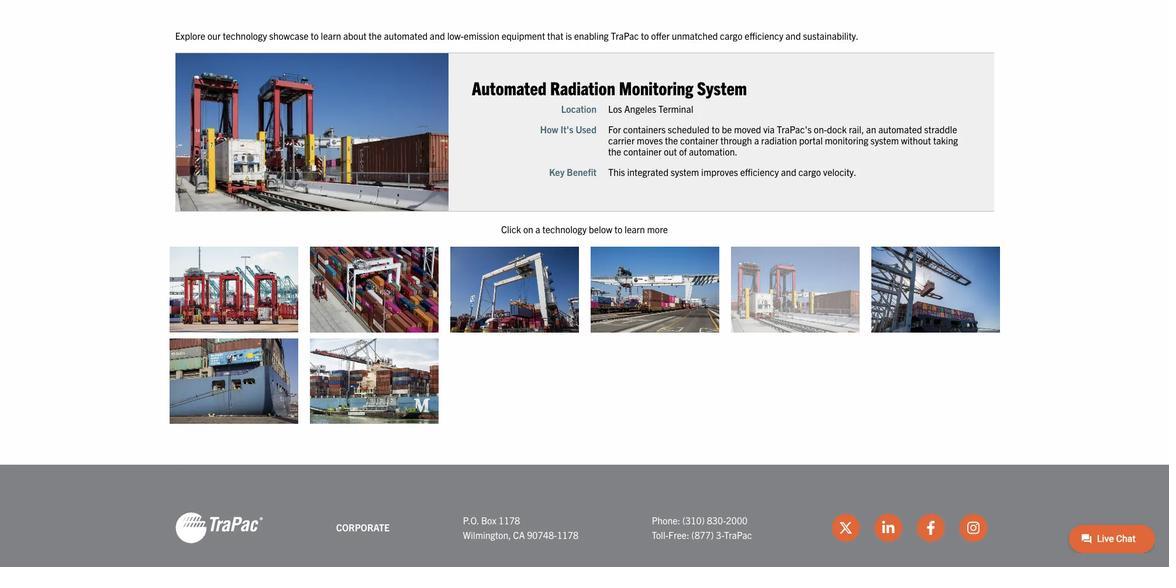 Task type: vqa. For each thing, say whether or not it's contained in the screenshot.
24 Hour Security link
no



Task type: describe. For each thing, give the bounding box(es) containing it.
explore
[[175, 30, 205, 41]]

it's
[[560, 123, 573, 135]]

and left low-
[[430, 30, 445, 41]]

used
[[575, 123, 596, 135]]

2000
[[726, 514, 748, 526]]

portal
[[799, 134, 822, 146]]

monitoring
[[825, 134, 868, 146]]

trapac's
[[776, 123, 811, 135]]

via
[[763, 123, 774, 135]]

an
[[866, 123, 876, 135]]

wilmington,
[[463, 529, 511, 541]]

below
[[589, 224, 612, 235]]

how
[[540, 123, 558, 135]]

phone:
[[652, 514, 680, 526]]

0 vertical spatial trapac los angeles automated radiation scanning image
[[175, 53, 448, 211]]

enabling
[[574, 30, 609, 41]]

that
[[547, 30, 563, 41]]

0 vertical spatial 1178
[[499, 514, 520, 526]]

3-
[[716, 529, 724, 541]]

toll-
[[652, 529, 668, 541]]

key
[[549, 166, 564, 178]]

los angeles terminal
[[608, 103, 693, 114]]

click on a technology below to learn more
[[501, 224, 668, 235]]

1 horizontal spatial container
[[680, 134, 718, 146]]

key benefit
[[549, 166, 596, 178]]

trapac los angeles automated straddle carrier image
[[169, 247, 298, 333]]

radiation
[[550, 76, 615, 99]]

0 vertical spatial efficiency
[[745, 30, 783, 41]]

of
[[679, 146, 687, 157]]

0 horizontal spatial technology
[[223, 30, 267, 41]]

0 horizontal spatial system
[[670, 166, 699, 178]]

for
[[608, 123, 621, 135]]

offer
[[651, 30, 670, 41]]

about
[[343, 30, 366, 41]]

0 horizontal spatial learn
[[321, 30, 341, 41]]

90748-
[[527, 529, 557, 541]]

is
[[566, 30, 572, 41]]

click
[[501, 224, 521, 235]]

how it's used
[[540, 123, 596, 135]]

on
[[523, 224, 533, 235]]

equipment
[[502, 30, 545, 41]]

moves
[[636, 134, 663, 146]]

to left offer
[[641, 30, 649, 41]]

box
[[481, 514, 496, 526]]

p.o.
[[463, 514, 479, 526]]

corporate image
[[175, 512, 263, 545]]

radiation
[[761, 134, 797, 146]]

emission
[[464, 30, 499, 41]]

this integrated system improves efficiency and cargo velocity.
[[608, 166, 856, 178]]

more
[[647, 224, 668, 235]]

automated radiation monitoring system
[[471, 76, 747, 99]]

0 vertical spatial automated
[[384, 30, 428, 41]]

sustainability.
[[803, 30, 858, 41]]

1 horizontal spatial cargo
[[798, 166, 821, 178]]

straddle
[[924, 123, 957, 135]]



Task type: locate. For each thing, give the bounding box(es) containing it.
a left via
[[754, 134, 759, 146]]

1178
[[499, 514, 520, 526], [557, 529, 578, 541]]

explore our technology showcase to learn about the automated and low-emission equipment that is enabling trapac to offer unmatched cargo efficiency and sustainability.
[[175, 30, 858, 41]]

0 horizontal spatial container
[[623, 146, 661, 157]]

without
[[901, 134, 931, 146]]

be
[[721, 123, 732, 135]]

0 vertical spatial trapac
[[611, 30, 639, 41]]

1178 right ca
[[557, 529, 578, 541]]

ca
[[513, 529, 525, 541]]

1 vertical spatial a
[[535, 224, 540, 235]]

container left be
[[680, 134, 718, 146]]

improves
[[701, 166, 738, 178]]

taking
[[933, 134, 958, 146]]

on-
[[814, 123, 827, 135]]

0 horizontal spatial 1178
[[499, 514, 520, 526]]

for containers scheduled to be moved via trapac's on-dock rail, an automated straddle carrier moves the container through a radiation portal monitoring system without taking the container out of automation.
[[608, 123, 958, 157]]

0 vertical spatial technology
[[223, 30, 267, 41]]

1 horizontal spatial 1178
[[557, 529, 578, 541]]

technology left below
[[542, 224, 587, 235]]

1 horizontal spatial system
[[870, 134, 899, 146]]

the
[[369, 30, 382, 41], [665, 134, 678, 146], [608, 146, 621, 157]]

terminal
[[658, 103, 693, 114]]

automated left low-
[[384, 30, 428, 41]]

automated radiation monitoring system main content
[[163, 28, 1169, 430]]

1 horizontal spatial the
[[608, 146, 621, 157]]

1 vertical spatial efficiency
[[740, 166, 779, 178]]

learn
[[321, 30, 341, 41], [625, 224, 645, 235]]

and down for containers scheduled to be moved via trapac's on-dock rail, an automated straddle carrier moves the container through a radiation portal monitoring system without taking the container out of automation.
[[781, 166, 796, 178]]

1 vertical spatial trapac los angeles automated radiation scanning image
[[731, 247, 859, 333]]

trapac right enabling on the top of page
[[611, 30, 639, 41]]

to
[[311, 30, 319, 41], [641, 30, 649, 41], [711, 123, 719, 135], [615, 224, 622, 235]]

p.o. box 1178 wilmington, ca 90748-1178
[[463, 514, 578, 541]]

technology
[[223, 30, 267, 41], [542, 224, 587, 235]]

free:
[[668, 529, 689, 541]]

velocity.
[[823, 166, 856, 178]]

1 vertical spatial learn
[[625, 224, 645, 235]]

1 horizontal spatial trapac
[[724, 529, 752, 541]]

a right on
[[535, 224, 540, 235]]

1 horizontal spatial automated
[[878, 123, 922, 135]]

trapac down 2000
[[724, 529, 752, 541]]

system inside for containers scheduled to be moved via trapac's on-dock rail, an automated straddle carrier moves the container through a radiation portal monitoring system without taking the container out of automation.
[[870, 134, 899, 146]]

trapac
[[611, 30, 639, 41], [724, 529, 752, 541]]

1 horizontal spatial trapac los angeles automated radiation scanning image
[[731, 247, 859, 333]]

0 horizontal spatial automated
[[384, 30, 428, 41]]

1 vertical spatial system
[[670, 166, 699, 178]]

trapac los angeles automated radiation scanning image
[[175, 53, 448, 211], [731, 247, 859, 333]]

(310)
[[682, 514, 705, 526]]

los
[[608, 103, 622, 114]]

0 vertical spatial learn
[[321, 30, 341, 41]]

showcase
[[269, 30, 309, 41]]

automated
[[384, 30, 428, 41], [878, 123, 922, 135]]

1 vertical spatial 1178
[[557, 529, 578, 541]]

cargo right 'unmatched'
[[720, 30, 743, 41]]

corporate
[[336, 522, 390, 534]]

1 vertical spatial trapac
[[724, 529, 752, 541]]

footer
[[0, 465, 1169, 567]]

to inside for containers scheduled to be moved via trapac's on-dock rail, an automated straddle carrier moves the container through a radiation portal monitoring system without taking the container out of automation.
[[711, 123, 719, 135]]

dock
[[827, 123, 846, 135]]

0 vertical spatial cargo
[[720, 30, 743, 41]]

0 horizontal spatial a
[[535, 224, 540, 235]]

system down of
[[670, 166, 699, 178]]

monitoring
[[619, 76, 693, 99]]

unmatched
[[672, 30, 718, 41]]

(877)
[[691, 529, 714, 541]]

1 horizontal spatial technology
[[542, 224, 587, 235]]

containers
[[623, 123, 665, 135]]

learn left about
[[321, 30, 341, 41]]

footer containing p.o. box 1178
[[0, 465, 1169, 567]]

0 horizontal spatial trapac los angeles automated radiation scanning image
[[175, 53, 448, 211]]

the left of
[[665, 134, 678, 146]]

trapac inside phone: (310) 830-2000 toll-free: (877) 3-trapac
[[724, 529, 752, 541]]

automated
[[471, 76, 546, 99]]

0 horizontal spatial cargo
[[720, 30, 743, 41]]

scheduled
[[667, 123, 709, 135]]

cargo
[[720, 30, 743, 41], [798, 166, 821, 178]]

phone: (310) 830-2000 toll-free: (877) 3-trapac
[[652, 514, 752, 541]]

this
[[608, 166, 625, 178]]

to left be
[[711, 123, 719, 135]]

0 horizontal spatial trapac
[[611, 30, 639, 41]]

moved
[[734, 123, 761, 135]]

a inside for containers scheduled to be moved via trapac's on-dock rail, an automated straddle carrier moves the container through a radiation portal monitoring system without taking the container out of automation.
[[754, 134, 759, 146]]

container up integrated
[[623, 146, 661, 157]]

1 horizontal spatial a
[[754, 134, 759, 146]]

to right below
[[615, 224, 622, 235]]

learn left the 'more'
[[625, 224, 645, 235]]

the right about
[[369, 30, 382, 41]]

0 vertical spatial system
[[870, 134, 899, 146]]

0 vertical spatial a
[[754, 134, 759, 146]]

cargo left velocity.
[[798, 166, 821, 178]]

system right rail,
[[870, 134, 899, 146]]

rail,
[[849, 123, 864, 135]]

container
[[680, 134, 718, 146], [623, 146, 661, 157]]

to right the 'showcase'
[[311, 30, 319, 41]]

1 horizontal spatial learn
[[625, 224, 645, 235]]

integrated
[[627, 166, 668, 178]]

benefit
[[566, 166, 596, 178]]

a
[[754, 134, 759, 146], [535, 224, 540, 235]]

1178 up ca
[[499, 514, 520, 526]]

1 vertical spatial technology
[[542, 224, 587, 235]]

efficiency
[[745, 30, 783, 41], [740, 166, 779, 178]]

location
[[561, 103, 596, 114]]

1 vertical spatial automated
[[878, 123, 922, 135]]

1 vertical spatial cargo
[[798, 166, 821, 178]]

automated right the an
[[878, 123, 922, 135]]

low-
[[447, 30, 464, 41]]

automated inside for containers scheduled to be moved via trapac's on-dock rail, an automated straddle carrier moves the container through a radiation portal monitoring system without taking the container out of automation.
[[878, 123, 922, 135]]

trapac los angeles automated stacking crane image
[[310, 247, 438, 333]]

0 horizontal spatial the
[[369, 30, 382, 41]]

system
[[870, 134, 899, 146], [670, 166, 699, 178]]

and left sustainability.
[[786, 30, 801, 41]]

2 horizontal spatial the
[[665, 134, 678, 146]]

system
[[697, 76, 747, 99]]

trapac inside automated radiation monitoring system main content
[[611, 30, 639, 41]]

automation.
[[689, 146, 737, 157]]

the up 'this'
[[608, 146, 621, 157]]

out
[[663, 146, 677, 157]]

and
[[430, 30, 445, 41], [786, 30, 801, 41], [781, 166, 796, 178]]

our
[[207, 30, 221, 41]]

830-
[[707, 514, 726, 526]]

carrier
[[608, 134, 634, 146]]

technology right our
[[223, 30, 267, 41]]

angeles
[[624, 103, 656, 114]]

through
[[720, 134, 752, 146]]



